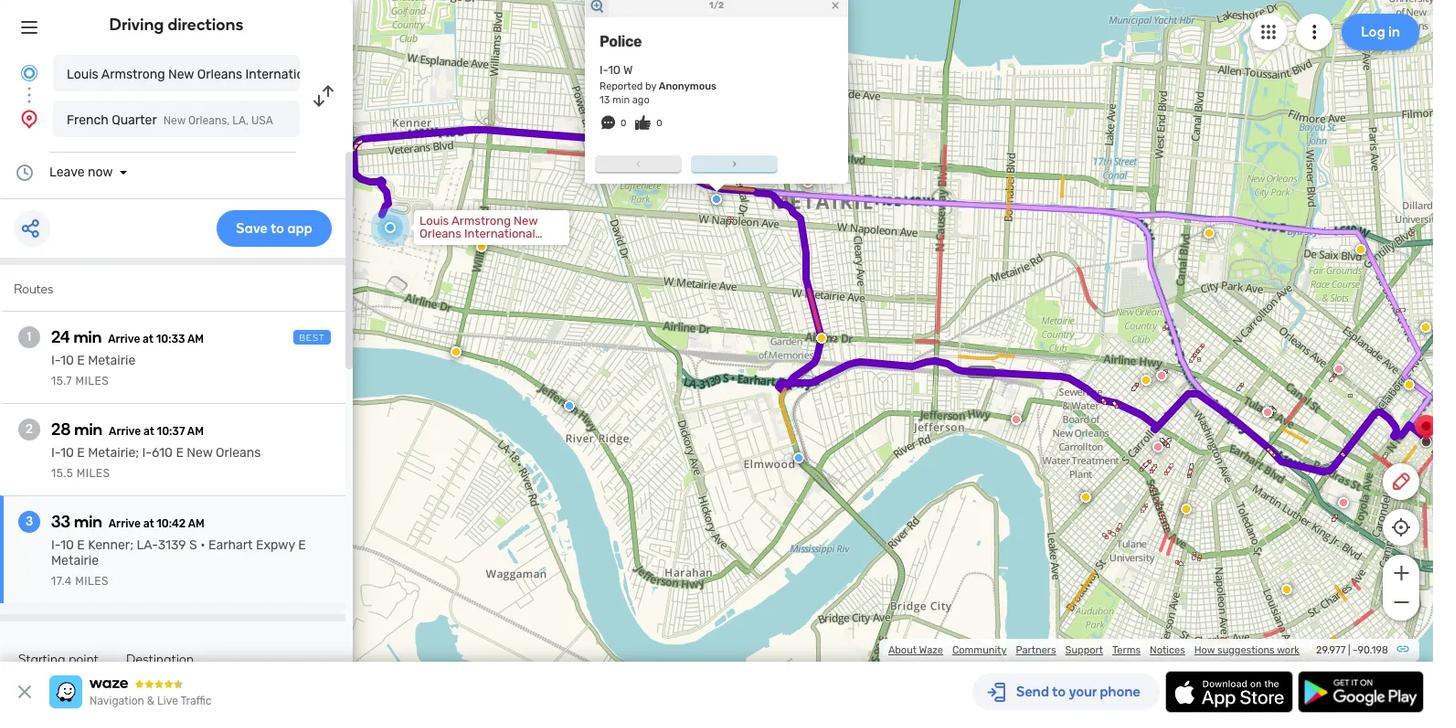 Task type: vqa. For each thing, say whether or not it's contained in the screenshot.
Anonymous at top left
yes



Task type: locate. For each thing, give the bounding box(es) containing it.
police image
[[564, 400, 575, 411], [794, 453, 804, 463], [1408, 601, 1419, 612]]

zoom out image
[[1390, 591, 1413, 613]]

metairie inside i-10 e kenner; la-3139 s • earhart expwy e metairie 17.4 miles
[[51, 553, 99, 569]]

1 horizontal spatial 0
[[657, 118, 663, 129]]

clock image
[[14, 162, 36, 184]]

1 vertical spatial arrive
[[109, 425, 141, 438]]

miles right the 15.7
[[75, 375, 109, 388]]

|
[[1348, 644, 1351, 656]]

24
[[51, 327, 70, 347]]

at left 10:33
[[143, 333, 154, 346]]

airport
[[325, 67, 366, 82]]

am up the s
[[188, 517, 205, 530]]

metairie
[[88, 353, 136, 368], [51, 553, 99, 569]]

new left orleans,
[[163, 114, 186, 127]]

2 vertical spatial new
[[187, 445, 213, 461]]

how
[[1195, 644, 1215, 656]]

support link
[[1066, 644, 1103, 656]]

am right 10:33
[[187, 333, 204, 346]]

3 at from the top
[[143, 517, 154, 530]]

road closed image
[[1334, 364, 1345, 375], [1156, 370, 1167, 381], [1011, 414, 1022, 425], [1153, 442, 1164, 453], [1338, 497, 1349, 508]]

at inside 28 min arrive at 10:37 am
[[143, 425, 154, 438]]

i- for 24 min
[[51, 353, 60, 368]]

e for 28 min
[[77, 445, 85, 461]]

new right the 610
[[187, 445, 213, 461]]

0 vertical spatial am
[[187, 333, 204, 346]]

am inside the "33 min arrive at 10:42 am"
[[188, 517, 205, 530]]

90.198
[[1358, 644, 1389, 656]]

la-
[[137, 538, 158, 553]]

s
[[189, 538, 197, 553]]

min for 24 min
[[73, 327, 102, 347]]

orleans up orleans,
[[197, 67, 242, 82]]

driving directions
[[109, 15, 244, 35]]

10 down 33
[[60, 538, 74, 553]]

metairie inside i-10 e metairie 15.7 miles
[[88, 353, 136, 368]]

28 min arrive at 10:37 am
[[51, 420, 204, 440]]

hazard image
[[1356, 244, 1367, 255], [1421, 322, 1432, 333], [816, 333, 827, 344], [451, 346, 462, 357]]

am for 24 min
[[187, 333, 204, 346]]

1 vertical spatial am
[[187, 425, 204, 438]]

metairie down 24 min arrive at 10:33 am
[[88, 353, 136, 368]]

i- down 33
[[51, 538, 60, 553]]

new inside french quarter new orleans, la, usa
[[163, 114, 186, 127]]

0
[[621, 118, 627, 129], [657, 118, 663, 129]]

arrive
[[108, 333, 140, 346], [109, 425, 141, 438], [109, 517, 141, 530]]

arrive inside 24 min arrive at 10:33 am
[[108, 333, 140, 346]]

at
[[143, 333, 154, 346], [143, 425, 154, 438], [143, 517, 154, 530]]

miles
[[75, 375, 109, 388], [77, 467, 110, 480], [75, 575, 109, 588]]

chevron right image
[[727, 156, 742, 171]]

0 down i-10 w reported by anonymous 13 min ago
[[657, 118, 663, 129]]

2 vertical spatial miles
[[75, 575, 109, 588]]

armstrong
[[101, 67, 165, 82]]

community link
[[953, 644, 1007, 656]]

2 vertical spatial arrive
[[109, 517, 141, 530]]

anonymous
[[659, 80, 717, 92]]

e left kenner;
[[77, 538, 85, 553]]

arrive for 28 min
[[109, 425, 141, 438]]

ago
[[632, 94, 650, 106]]

am for 28 min
[[187, 425, 204, 438]]

arrive inside 28 min arrive at 10:37 am
[[109, 425, 141, 438]]

miles inside i-10 e kenner; la-3139 s • earhart expwy e metairie 17.4 miles
[[75, 575, 109, 588]]

17.4
[[51, 575, 72, 588]]

33
[[51, 512, 71, 532]]

10 inside i-10 e kenner; la-3139 s • earhart expwy e metairie 17.4 miles
[[60, 538, 74, 553]]

0 vertical spatial metairie
[[88, 353, 136, 368]]

new inside button
[[168, 67, 194, 82]]

e left metairie;
[[77, 445, 85, 461]]

28
[[51, 420, 71, 440]]

13
[[600, 94, 610, 106]]

how suggestions work link
[[1195, 644, 1300, 656]]

i- for 33 min
[[51, 538, 60, 553]]

zoom in image
[[1390, 562, 1413, 584]]

min
[[613, 94, 630, 106], [73, 327, 102, 347], [74, 420, 102, 440], [74, 512, 102, 532]]

i- inside i-10 e metairie 15.7 miles
[[51, 353, 60, 368]]

0 vertical spatial arrive
[[108, 333, 140, 346]]

2 vertical spatial police image
[[1408, 601, 1419, 612]]

min for 33 min
[[74, 512, 102, 532]]

live
[[157, 695, 178, 708]]

min for 28 min
[[74, 420, 102, 440]]

10 inside i-10 e metairie 15.7 miles
[[60, 353, 74, 368]]

e down 24 min arrive at 10:33 am
[[77, 353, 85, 368]]

directions
[[168, 15, 244, 35]]

e for 24 min
[[77, 353, 85, 368]]

2 at from the top
[[143, 425, 154, 438]]

expwy
[[256, 538, 295, 553]]

0 vertical spatial orleans
[[197, 67, 242, 82]]

by
[[645, 80, 657, 92]]

navigation & live traffic
[[90, 695, 212, 708]]

min down the reported
[[613, 94, 630, 106]]

min inside i-10 w reported by anonymous 13 min ago
[[613, 94, 630, 106]]

earhart
[[208, 538, 253, 553]]

10 inside i-10 e metairie; i-610 e new orleans 15.5 miles
[[60, 445, 74, 461]]

i-
[[600, 63, 608, 77], [51, 353, 60, 368], [51, 445, 60, 461], [142, 445, 152, 461], [51, 538, 60, 553]]

i-10 e kenner; la-3139 s • earhart expwy e metairie 17.4 miles
[[51, 538, 306, 588]]

at left 10:37
[[143, 425, 154, 438]]

i- inside i-10 e kenner; la-3139 s • earhart expwy e metairie 17.4 miles
[[51, 538, 60, 553]]

1 at from the top
[[143, 333, 154, 346]]

10 for 33 min
[[60, 538, 74, 553]]

louis armstrong new orleans international airport button
[[53, 55, 366, 91]]

10:33
[[156, 333, 185, 346]]

new for orleans
[[168, 67, 194, 82]]

15.7
[[51, 375, 72, 388]]

1
[[27, 329, 31, 345]]

1 vertical spatial metairie
[[51, 553, 99, 569]]

0 vertical spatial new
[[168, 67, 194, 82]]

support
[[1066, 644, 1103, 656]]

e right the 610
[[176, 445, 184, 461]]

starting
[[18, 652, 65, 667]]

metairie;
[[88, 445, 139, 461]]

10 inside i-10 w reported by anonymous 13 min ago
[[608, 63, 621, 77]]

10 up the 15.7
[[60, 353, 74, 368]]

hazard image
[[1204, 228, 1215, 239], [476, 241, 487, 252], [1141, 375, 1152, 386], [1404, 379, 1415, 390], [1081, 492, 1092, 503], [1181, 504, 1192, 515], [1282, 584, 1293, 595]]

1 vertical spatial at
[[143, 425, 154, 438]]

at inside the "33 min arrive at 10:42 am"
[[143, 517, 154, 530]]

&
[[147, 695, 155, 708]]

am right 10:37
[[187, 425, 204, 438]]

min right 28
[[74, 420, 102, 440]]

10:37
[[157, 425, 185, 438]]

10 up 15.5
[[60, 445, 74, 461]]

am inside 24 min arrive at 10:33 am
[[187, 333, 204, 346]]

0 vertical spatial at
[[143, 333, 154, 346]]

am inside 28 min arrive at 10:37 am
[[187, 425, 204, 438]]

i- up the reported
[[600, 63, 608, 77]]

new
[[168, 67, 194, 82], [163, 114, 186, 127], [187, 445, 213, 461]]

waze
[[919, 644, 943, 656]]

10 left w
[[608, 63, 621, 77]]

miles down metairie;
[[77, 467, 110, 480]]

best
[[299, 333, 325, 344]]

at inside 24 min arrive at 10:33 am
[[143, 333, 154, 346]]

leave now
[[49, 165, 113, 180]]

am
[[187, 333, 204, 346], [187, 425, 204, 438], [188, 517, 205, 530]]

at up la-
[[143, 517, 154, 530]]

notices
[[1150, 644, 1185, 656]]

new up french quarter new orleans, la, usa
[[168, 67, 194, 82]]

arrive up metairie;
[[109, 425, 141, 438]]

0 horizontal spatial police image
[[564, 400, 575, 411]]

french
[[67, 112, 109, 128]]

i- up 15.5
[[51, 445, 60, 461]]

suggestions
[[1218, 644, 1275, 656]]

police
[[600, 33, 642, 50]]

arrive up kenner;
[[109, 517, 141, 530]]

0 vertical spatial miles
[[75, 375, 109, 388]]

10
[[608, 63, 621, 77], [60, 353, 74, 368], [60, 445, 74, 461], [60, 538, 74, 553]]

miles right 17.4
[[75, 575, 109, 588]]

0 down the reported
[[621, 118, 627, 129]]

terms
[[1113, 644, 1141, 656]]

2 vertical spatial am
[[188, 517, 205, 530]]

1 horizontal spatial police image
[[794, 453, 804, 463]]

i- up the 15.7
[[51, 353, 60, 368]]

partners
[[1016, 644, 1056, 656]]

min right "24"
[[73, 327, 102, 347]]

1 vertical spatial miles
[[77, 467, 110, 480]]

e
[[77, 353, 85, 368], [77, 445, 85, 461], [176, 445, 184, 461], [77, 538, 85, 553], [298, 538, 306, 553]]

orleans
[[197, 67, 242, 82], [216, 445, 261, 461]]

arrive up i-10 e metairie 15.7 miles
[[108, 333, 140, 346]]

e inside i-10 e metairie 15.7 miles
[[77, 353, 85, 368]]

29.977 | -90.198
[[1316, 644, 1389, 656]]

metairie up 17.4
[[51, 553, 99, 569]]

louis
[[67, 67, 98, 82]]

1 vertical spatial new
[[163, 114, 186, 127]]

driving
[[109, 15, 164, 35]]

2 horizontal spatial police image
[[1408, 601, 1419, 612]]

leave
[[49, 165, 85, 180]]

min right 33
[[74, 512, 102, 532]]

2 vertical spatial at
[[143, 517, 154, 530]]

1 vertical spatial orleans
[[216, 445, 261, 461]]

arrive inside the "33 min arrive at 10:42 am"
[[109, 517, 141, 530]]

about waze community partners support terms notices how suggestions work
[[889, 644, 1300, 656]]

orleans right the 610
[[216, 445, 261, 461]]

0 horizontal spatial 0
[[621, 118, 627, 129]]



Task type: describe. For each thing, give the bounding box(es) containing it.
e for 33 min
[[77, 538, 85, 553]]

i-10 e metairie; i-610 e new orleans 15.5 miles
[[51, 445, 261, 480]]

29.977
[[1316, 644, 1346, 656]]

point
[[69, 652, 99, 667]]

at for 28 min
[[143, 425, 154, 438]]

terms link
[[1113, 644, 1141, 656]]

community
[[953, 644, 1007, 656]]

traffic
[[181, 695, 212, 708]]

destination
[[126, 652, 194, 667]]

3139
[[158, 538, 186, 553]]

e right expwy
[[298, 538, 306, 553]]

reported
[[600, 80, 643, 92]]

at for 33 min
[[143, 517, 154, 530]]

orleans,
[[188, 114, 230, 127]]

33 min arrive at 10:42 am
[[51, 512, 205, 532]]

orleans inside i-10 e metairie; i-610 e new orleans 15.5 miles
[[216, 445, 261, 461]]

-
[[1353, 644, 1358, 656]]

i- down 28 min arrive at 10:37 am
[[142, 445, 152, 461]]

about waze link
[[889, 644, 943, 656]]

610
[[152, 445, 173, 461]]

french quarter new orleans, la, usa
[[67, 112, 273, 128]]

new for orleans,
[[163, 114, 186, 127]]

miles inside i-10 e metairie 15.7 miles
[[75, 375, 109, 388]]

starting point button
[[18, 652, 99, 680]]

work
[[1277, 644, 1300, 656]]

1 vertical spatial police image
[[794, 453, 804, 463]]

10 for 24 min
[[60, 353, 74, 368]]

quarter
[[112, 112, 157, 128]]

current location image
[[18, 62, 40, 84]]

notices link
[[1150, 644, 1185, 656]]

x image
[[14, 681, 36, 703]]

international
[[245, 67, 322, 82]]

at for 24 min
[[143, 333, 154, 346]]

road closed image
[[1262, 407, 1273, 418]]

usa
[[251, 114, 273, 127]]

2
[[26, 421, 33, 437]]

w
[[624, 63, 633, 77]]

louis armstrong new orleans international airport
[[67, 67, 366, 82]]

kenner;
[[88, 538, 133, 553]]

0 vertical spatial police image
[[564, 400, 575, 411]]

now
[[88, 165, 113, 180]]

arrive for 33 min
[[109, 517, 141, 530]]

orleans inside louis armstrong new orleans international airport button
[[197, 67, 242, 82]]

starting point
[[18, 652, 99, 667]]

15.5
[[51, 467, 73, 480]]

am for 33 min
[[188, 517, 205, 530]]

i- for 28 min
[[51, 445, 60, 461]]

destination button
[[126, 652, 194, 682]]

miles inside i-10 e metairie; i-610 e new orleans 15.5 miles
[[77, 467, 110, 480]]

i-10 w reported by anonymous 13 min ago
[[600, 63, 717, 106]]

10 for 28 min
[[60, 445, 74, 461]]

arrive for 24 min
[[108, 333, 140, 346]]

10:42
[[157, 517, 186, 530]]

2 0 from the left
[[657, 118, 663, 129]]

link image
[[1396, 642, 1411, 656]]

3
[[25, 514, 33, 529]]

1 0 from the left
[[621, 118, 627, 129]]

location image
[[18, 108, 40, 130]]

i-10 e metairie 15.7 miles
[[51, 353, 136, 388]]

24 min arrive at 10:33 am
[[51, 327, 204, 347]]

chevron left image
[[631, 156, 646, 171]]

i- inside i-10 w reported by anonymous 13 min ago
[[600, 63, 608, 77]]

partners link
[[1016, 644, 1056, 656]]

pencil image
[[1390, 471, 1412, 493]]

about
[[889, 644, 917, 656]]

routes
[[14, 282, 53, 297]]

la,
[[232, 114, 249, 127]]

navigation
[[90, 695, 144, 708]]

new inside i-10 e metairie; i-610 e new orleans 15.5 miles
[[187, 445, 213, 461]]

•
[[200, 538, 205, 553]]



